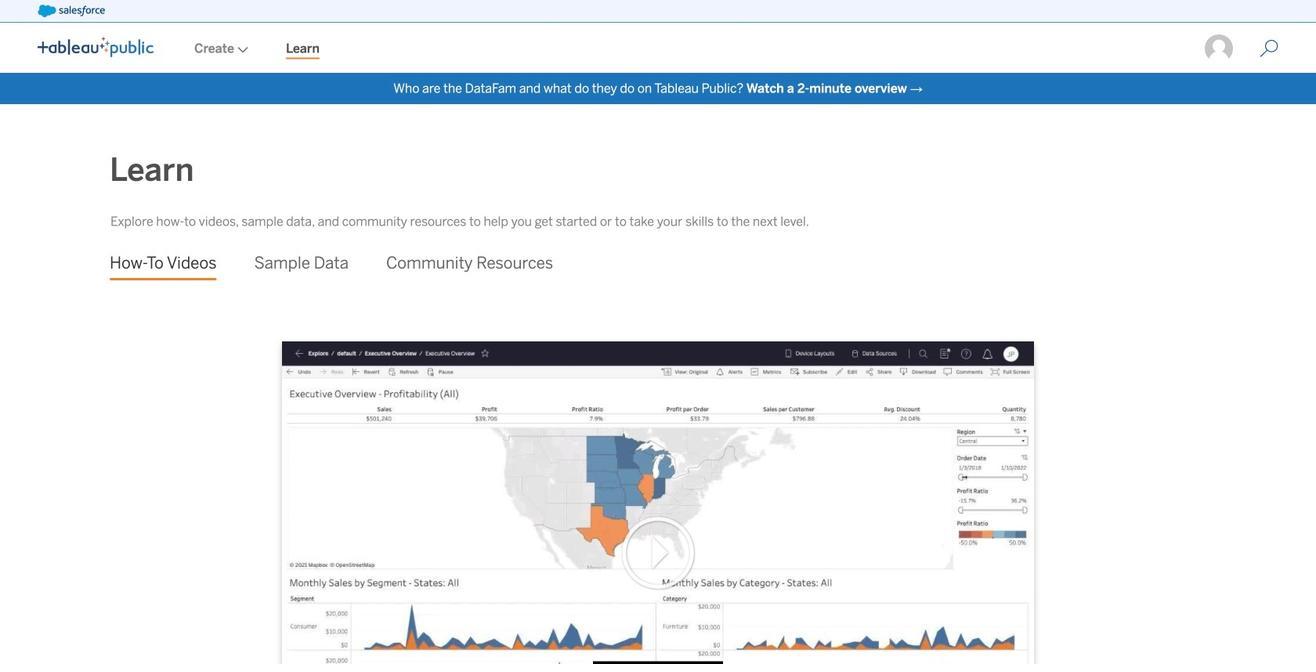 Task type: vqa. For each thing, say whether or not it's contained in the screenshot.
create icon
yes



Task type: describe. For each thing, give the bounding box(es) containing it.
go to search image
[[1242, 39, 1298, 58]]

salesforce logo image
[[38, 5, 105, 17]]

create image
[[234, 47, 248, 53]]



Task type: locate. For each thing, give the bounding box(es) containing it.
logo image
[[38, 37, 154, 57]]

tara.schultz image
[[1204, 33, 1235, 64]]



